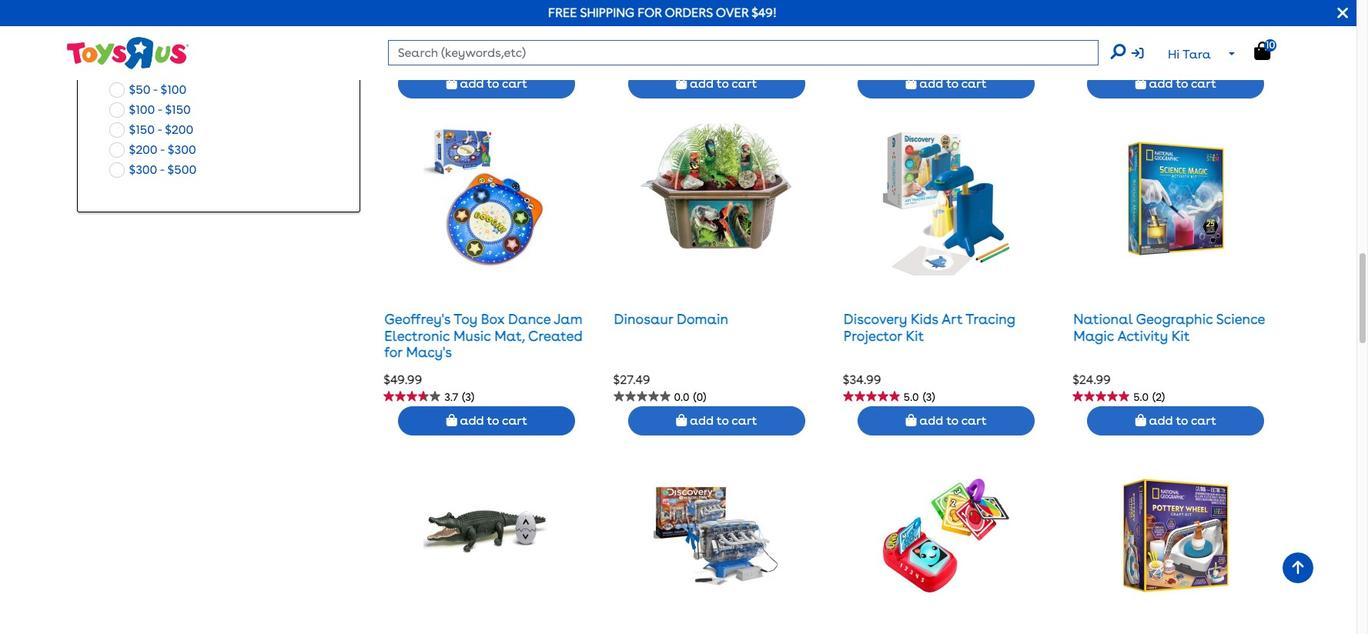 Task type: describe. For each thing, give the bounding box(es) containing it.
add to cart for shopping bag image below enter keyword or item no. search box
[[687, 76, 757, 91]]

0 horizontal spatial shopping bag image
[[446, 77, 457, 89]]

domain
[[677, 311, 729, 327]]

$25 - $50 button
[[105, 60, 186, 80]]

2.8
[[904, 54, 919, 66]]

national geographic science magic activity kit
[[1074, 311, 1265, 344]]

hi tara button
[[1132, 40, 1245, 69]]

(0) for $14.99
[[464, 54, 477, 66]]

created
[[528, 328, 583, 344]]

shopping bag image down 5.0 (2)
[[1136, 414, 1146, 426]]

close button image
[[1338, 5, 1348, 22]]

to for shopping bag image below enter keyword or item no. search box
[[717, 76, 729, 91]]

(3) for electronic
[[462, 391, 474, 404]]

add for shopping bag image underneath 5.0 (2)
[[1149, 413, 1173, 428]]

$50 inside button
[[160, 62, 182, 77]]

3.0
[[1134, 54, 1148, 66]]

shopping bag image down 2.8
[[906, 77, 917, 89]]

cart for shopping bag image below 3.7
[[502, 413, 527, 428]]

for
[[384, 345, 403, 361]]

$100 inside button
[[129, 102, 155, 117]]

activity
[[1118, 328, 1168, 344]]

shopping bag image down enter keyword or item no. search box
[[676, 77, 687, 89]]

science
[[1217, 311, 1265, 327]]

- for $300
[[160, 162, 165, 177]]

kit for projector
[[906, 328, 924, 344]]

0 vertical spatial $25
[[157, 42, 178, 57]]

add for shopping bag image below 3.0
[[1149, 76, 1173, 91]]

$24.99
[[1073, 373, 1111, 387]]

to for shopping bag image underneath 5.0 (2)
[[1176, 413, 1188, 428]]

$0 - $15 button
[[105, 20, 176, 40]]

toys r us image
[[66, 36, 189, 71]]

$15 inside button
[[129, 42, 147, 57]]

magic
[[1074, 328, 1114, 344]]

dinosaur domain
[[614, 311, 729, 327]]

5.0 for projector
[[904, 391, 919, 404]]

shopping bag image inside 10 link
[[1255, 42, 1271, 60]]

$34.99
[[843, 373, 881, 387]]

toy
[[454, 311, 478, 327]]

cart for shopping bag image below 2.8
[[962, 76, 987, 91]]

$14.99
[[384, 36, 419, 50]]

add for shopping bag image below 3.7
[[460, 413, 484, 428]]

$200 - $300 button
[[105, 140, 201, 160]]

add to cart for shopping bag image below 2.8
[[917, 76, 987, 91]]

dinosaur domain image
[[640, 122, 794, 252]]

national geographic science magic activity kit link
[[1074, 311, 1265, 344]]

$500
[[168, 162, 197, 177]]

$15 - $25 button
[[105, 40, 183, 60]]

$100 - $150
[[129, 102, 191, 117]]

5.0 (2)
[[1134, 391, 1165, 404]]

$25 - $50
[[129, 62, 182, 77]]

1 vertical spatial $25
[[129, 62, 150, 77]]

kit for activity
[[1172, 328, 1190, 344]]

$27.49
[[613, 373, 650, 387]]

for
[[638, 5, 662, 20]]

2.8 (24)
[[904, 54, 942, 66]]

discovery #mindblown model engine kit, with moving parts and lights image
[[653, 459, 780, 613]]

add to cart for shopping bag image below 3.7
[[457, 413, 527, 428]]

0 vertical spatial $300
[[168, 142, 196, 157]]

tara
[[1183, 47, 1211, 62]]

Enter Keyword or Item No. search field
[[388, 40, 1098, 65]]

discovery kids art tracing projector kit
[[844, 311, 1016, 344]]

$15 inside 'button'
[[153, 22, 172, 37]]

jam
[[554, 311, 583, 327]]

$100 - $150 button
[[105, 100, 195, 120]]

to for shopping bag image underneath 5.0 (3)
[[947, 413, 959, 428]]

cart for shopping bag image below 3.0
[[1191, 76, 1217, 91]]

free
[[548, 5, 577, 20]]

cart for shopping bag icon to the left
[[502, 76, 527, 91]]

macy's
[[406, 345, 452, 361]]

add to cart for shopping bag image underneath 5.0 (2)
[[1146, 413, 1217, 428]]

- for $0
[[146, 22, 150, 37]]

mat,
[[495, 328, 525, 344]]

$50 - $100 button
[[105, 80, 191, 100]]

10 link
[[1255, 39, 1286, 61]]

to for shopping bag image below 2.8
[[947, 76, 959, 91]]

$39.99 for 3.0
[[1073, 36, 1111, 50]]

0.0 (0) for $14.99
[[445, 54, 477, 66]]

discovery kids art tracing projector kit image
[[883, 122, 1010, 276]]

cart for the bottom shopping bag icon
[[732, 413, 757, 428]]

- for $50
[[153, 82, 158, 97]]

$300 - $500 button
[[105, 160, 201, 180]]

$150 - $200
[[129, 122, 193, 137]]

to for shopping bag icon to the left
[[487, 76, 499, 91]]

- for $100
[[158, 102, 162, 117]]

add for shopping bag image below 2.8
[[920, 76, 944, 91]]

sign in image
[[1132, 47, 1144, 59]]

national geographic explorer series pottery wheel kit image
[[1113, 459, 1239, 613]]



Task type: vqa. For each thing, say whether or not it's contained in the screenshot.


Task type: locate. For each thing, give the bounding box(es) containing it.
(3)
[[462, 391, 474, 404], [923, 391, 935, 404]]

kit down "geographic"
[[1172, 328, 1190, 344]]

3.0 (2)
[[1134, 54, 1165, 66]]

1 vertical spatial $100
[[129, 102, 155, 117]]

$44.99
[[613, 36, 652, 50]]

1 horizontal spatial $39.99
[[1073, 36, 1111, 50]]

$100 up $100 - $150
[[161, 82, 187, 97]]

0 vertical spatial $50
[[160, 62, 182, 77]]

0 vertical spatial shopping bag image
[[446, 77, 457, 89]]

0 horizontal spatial (3)
[[462, 391, 474, 404]]

kids
[[911, 311, 938, 327]]

- for $150
[[157, 122, 162, 137]]

cart for shopping bag image underneath 5.0 (3)
[[962, 413, 987, 428]]

1 horizontal spatial $15
[[153, 22, 172, 37]]

to
[[487, 76, 499, 91], [717, 76, 729, 91], [947, 76, 959, 91], [1176, 76, 1188, 91], [487, 413, 499, 428], [717, 413, 729, 428], [947, 413, 959, 428], [1176, 413, 1188, 428]]

shopping bag image
[[446, 77, 457, 89], [676, 414, 687, 426]]

dinosaur domain link
[[614, 311, 729, 327]]

$300 - $500
[[129, 162, 197, 177]]

10
[[1266, 39, 1276, 51]]

geoffrey's toy box dance jam electronic music mat, created for macy's image
[[424, 122, 550, 276]]

$150 down $100 - $150 button
[[129, 122, 155, 137]]

- inside '$50 - $100' button
[[153, 82, 158, 97]]

2 (2) from the top
[[1153, 391, 1165, 404]]

$50 up "$50 - $100"
[[160, 62, 182, 77]]

-
[[146, 22, 150, 37], [150, 42, 155, 57], [153, 62, 157, 77], [153, 82, 158, 97], [158, 102, 162, 117], [157, 122, 162, 137], [160, 142, 165, 157], [160, 162, 165, 177]]

2 5.0 from the left
[[1134, 391, 1149, 404]]

$50 inside button
[[129, 82, 150, 97]]

cart for shopping bag image underneath 5.0 (2)
[[1191, 413, 1217, 428]]

0 vertical spatial $15
[[153, 22, 172, 37]]

add to cart
[[457, 76, 527, 91], [687, 76, 757, 91], [917, 76, 987, 91], [1146, 76, 1217, 91], [457, 413, 527, 428], [687, 413, 757, 428], [917, 413, 987, 428], [1146, 413, 1217, 428]]

1 vertical spatial $200
[[129, 142, 157, 157]]

$300 down $200 - $300 button
[[129, 162, 157, 177]]

(2) for 5.0 (2)
[[1153, 391, 1165, 404]]

$49.99
[[384, 373, 422, 387]]

1 horizontal spatial $50
[[160, 62, 182, 77]]

- down $15 - $25 at the top
[[153, 62, 157, 77]]

5.0 down discovery kids art tracing projector kit link
[[904, 391, 919, 404]]

electronic
[[384, 328, 450, 344]]

1 horizontal spatial $25
[[157, 42, 178, 57]]

$15 down $0 - $15 'button'
[[129, 42, 147, 57]]

national geographic science magic activity kit image
[[1113, 122, 1239, 276]]

discovery kids toy remote control crocodile image
[[424, 459, 550, 613]]

discovery kids art tracing projector kit link
[[844, 311, 1016, 344]]

(0)
[[464, 54, 477, 66], [693, 54, 706, 66], [693, 391, 706, 404]]

$25 down $15 - $25 button
[[129, 62, 150, 77]]

- up $150 - $200
[[158, 102, 162, 117]]

$100
[[161, 82, 187, 97], [129, 102, 155, 117]]

geoffrey's toy box dance jam electronic music mat, created for macy's
[[384, 311, 583, 361]]

$300 up the $500
[[168, 142, 196, 157]]

to for shopping bag image below 3.0
[[1176, 76, 1188, 91]]

0 horizontal spatial $100
[[129, 102, 155, 117]]

add to cart for shopping bag image underneath 5.0 (3)
[[917, 413, 987, 428]]

$200 up $200 - $300
[[165, 122, 193, 137]]

1 kit from the left
[[906, 328, 924, 344]]

0 vertical spatial $200
[[165, 122, 193, 137]]

geoffrey's toy box dance jam electronic music mat, created for macy's link
[[384, 311, 583, 361]]

$0
[[129, 22, 143, 37]]

1 $39.99 from the left
[[843, 36, 881, 50]]

2 (3) from the left
[[923, 391, 935, 404]]

(3) right 3.7
[[462, 391, 474, 404]]

0 vertical spatial (2)
[[1152, 54, 1165, 66]]

1 horizontal spatial kit
[[1172, 328, 1190, 344]]

shopping bag image down 3.0
[[1136, 77, 1146, 89]]

shopping bag image down 5.0 (3)
[[906, 414, 917, 426]]

- for $200
[[160, 142, 165, 157]]

to for shopping bag image below 3.7
[[487, 413, 499, 428]]

national
[[1074, 311, 1133, 327]]

(3) down discovery kids art tracing projector kit
[[923, 391, 935, 404]]

free shipping for orders over $49! link
[[548, 5, 777, 20]]

add
[[460, 76, 484, 91], [690, 76, 714, 91], [920, 76, 944, 91], [1149, 76, 1173, 91], [460, 413, 484, 428], [690, 413, 714, 428], [920, 413, 944, 428], [1149, 413, 1173, 428]]

- down $0 - $15 on the top
[[150, 42, 155, 57]]

0 horizontal spatial $15
[[129, 42, 147, 57]]

(24)
[[923, 54, 942, 66]]

1 vertical spatial $15
[[129, 42, 147, 57]]

kit down "kids"
[[906, 328, 924, 344]]

hi
[[1168, 47, 1180, 62]]

1 vertical spatial $50
[[129, 82, 150, 97]]

0 horizontal spatial $39.99
[[843, 36, 881, 50]]

5.0
[[904, 391, 919, 404], [1134, 391, 1149, 404]]

- for $15
[[150, 42, 155, 57]]

5.0 for activity
[[1134, 391, 1149, 404]]

0 vertical spatial $150
[[165, 102, 191, 117]]

$0 - $15
[[129, 22, 172, 37]]

music
[[454, 328, 491, 344]]

$50 - $100
[[129, 82, 187, 97]]

1 (3) from the left
[[462, 391, 474, 404]]

- inside $100 - $150 button
[[158, 102, 162, 117]]

$200 inside button
[[129, 142, 157, 157]]

geoffrey's
[[384, 311, 451, 327]]

- inside $15 - $25 button
[[150, 42, 155, 57]]

0.0 for $14.99
[[445, 54, 460, 66]]

hi tara
[[1168, 47, 1211, 62]]

- inside $200 - $300 button
[[160, 142, 165, 157]]

$200 inside button
[[165, 122, 193, 137]]

1 horizontal spatial $100
[[161, 82, 187, 97]]

5.0 (3)
[[904, 391, 935, 404]]

1 vertical spatial shopping bag image
[[676, 414, 687, 426]]

$15 up $15 - $25 at the top
[[153, 22, 172, 37]]

0.0
[[445, 54, 460, 66], [674, 54, 690, 66], [674, 391, 690, 404]]

0 vertical spatial $100
[[161, 82, 187, 97]]

$200 - $300
[[129, 142, 196, 157]]

kit inside the national geographic science magic activity kit
[[1172, 328, 1190, 344]]

free shipping for orders over $49!
[[548, 5, 777, 20]]

(2) for 3.0 (2)
[[1152, 54, 1165, 66]]

projector
[[844, 328, 902, 344]]

add to cart button
[[398, 69, 576, 98], [628, 69, 805, 98], [858, 69, 1035, 98], [1088, 69, 1265, 98], [398, 406, 576, 436], [628, 406, 805, 436], [858, 406, 1035, 436], [1088, 406, 1265, 436]]

to for the bottom shopping bag icon
[[717, 413, 729, 428]]

None search field
[[388, 40, 1125, 65]]

$100 down '$50 - $100' button
[[129, 102, 155, 117]]

(2)
[[1152, 54, 1165, 66], [1153, 391, 1165, 404]]

0.0 for $44.99
[[674, 54, 690, 66]]

1 horizontal spatial 5.0
[[1134, 391, 1149, 404]]

1 vertical spatial (2)
[[1153, 391, 1165, 404]]

geographic
[[1136, 311, 1213, 327]]

1 vertical spatial $150
[[129, 122, 155, 137]]

$300
[[168, 142, 196, 157], [129, 162, 157, 177]]

3.7
[[445, 391, 458, 404]]

add to cart for shopping bag image below 3.0
[[1146, 76, 1217, 91]]

shipping
[[580, 5, 635, 20]]

$150 - $200 button
[[105, 120, 198, 140]]

(3) for kit
[[923, 391, 935, 404]]

dinosaur
[[614, 311, 673, 327]]

1 horizontal spatial shopping bag image
[[676, 414, 687, 426]]

$150 inside button
[[129, 122, 155, 137]]

1 horizontal spatial $150
[[165, 102, 191, 117]]

0 horizontal spatial $150
[[129, 122, 155, 137]]

shopping bag image
[[1255, 42, 1271, 60], [676, 77, 687, 89], [906, 77, 917, 89], [1136, 77, 1146, 89], [446, 414, 457, 426], [906, 414, 917, 426], [1136, 414, 1146, 426]]

orders
[[665, 5, 713, 20]]

- inside $0 - $15 'button'
[[146, 22, 150, 37]]

2 $39.99 from the left
[[1073, 36, 1111, 50]]

- inside the $25 - $50 button
[[153, 62, 157, 77]]

1 horizontal spatial (3)
[[923, 391, 935, 404]]

- inside $300 - $500 button
[[160, 162, 165, 177]]

box
[[481, 311, 505, 327]]

$25
[[157, 42, 178, 57], [129, 62, 150, 77]]

1 horizontal spatial $300
[[168, 142, 196, 157]]

(2) left hi in the right top of the page
[[1152, 54, 1165, 66]]

kit
[[906, 328, 924, 344], [1172, 328, 1190, 344]]

kit inside discovery kids art tracing projector kit
[[906, 328, 924, 344]]

- up $300 - $500
[[160, 142, 165, 157]]

(2) down activity
[[1153, 391, 1165, 404]]

$200 down $150 - $200 button at the top
[[129, 142, 157, 157]]

$50 down the $25 - $50 button
[[129, 82, 150, 97]]

discovery
[[844, 311, 907, 327]]

add for shopping bag image underneath 5.0 (3)
[[920, 413, 944, 428]]

$15 - $25
[[129, 42, 178, 57]]

3.7 (3)
[[445, 391, 474, 404]]

- for $25
[[153, 62, 157, 77]]

over
[[716, 5, 749, 20]]

0 horizontal spatial $50
[[129, 82, 150, 97]]

$100 inside button
[[161, 82, 187, 97]]

dance
[[508, 311, 551, 327]]

0.0 (0) for $44.99
[[674, 54, 706, 66]]

shopping bag image right tara
[[1255, 42, 1271, 60]]

- down $100 - $150
[[157, 122, 162, 137]]

$39.99 for 2.8
[[843, 36, 881, 50]]

- down $25 - $50
[[153, 82, 158, 97]]

- right $0
[[146, 22, 150, 37]]

0.0 (0)
[[445, 54, 477, 66], [674, 54, 706, 66], [674, 391, 706, 404]]

cart
[[502, 76, 527, 91], [732, 76, 757, 91], [962, 76, 987, 91], [1191, 76, 1217, 91], [502, 413, 527, 428], [732, 413, 757, 428], [962, 413, 987, 428], [1191, 413, 1217, 428]]

0 horizontal spatial 5.0
[[904, 391, 919, 404]]

$200
[[165, 122, 193, 137], [129, 142, 157, 157]]

add for shopping bag image below enter keyword or item no. search box
[[690, 76, 714, 91]]

1 horizontal spatial $200
[[165, 122, 193, 137]]

$25 up $25 - $50
[[157, 42, 178, 57]]

$49!
[[752, 5, 777, 20]]

$39.99
[[843, 36, 881, 50], [1073, 36, 1111, 50]]

shopping bag image down 3.7
[[446, 414, 457, 426]]

0 horizontal spatial $25
[[129, 62, 150, 77]]

- left the $500
[[160, 162, 165, 177]]

$15
[[153, 22, 172, 37], [129, 42, 147, 57]]

$50
[[160, 62, 182, 77], [129, 82, 150, 97]]

2 kit from the left
[[1172, 328, 1190, 344]]

cart for shopping bag image below enter keyword or item no. search box
[[732, 76, 757, 91]]

1 (2) from the top
[[1152, 54, 1165, 66]]

fisher-price®; laugh and learn counting and colors uno™ toy image
[[883, 459, 1010, 613]]

$150
[[165, 102, 191, 117], [129, 122, 155, 137]]

tracing
[[966, 311, 1016, 327]]

(0) for $44.99
[[693, 54, 706, 66]]

0 horizontal spatial $300
[[129, 162, 157, 177]]

$150 inside button
[[165, 102, 191, 117]]

0 horizontal spatial $200
[[129, 142, 157, 157]]

$150 up $150 - $200
[[165, 102, 191, 117]]

1 5.0 from the left
[[904, 391, 919, 404]]

- inside $150 - $200 button
[[157, 122, 162, 137]]

5.0 down activity
[[1134, 391, 1149, 404]]

1 vertical spatial $300
[[129, 162, 157, 177]]

0 horizontal spatial kit
[[906, 328, 924, 344]]

art
[[942, 311, 963, 327]]



